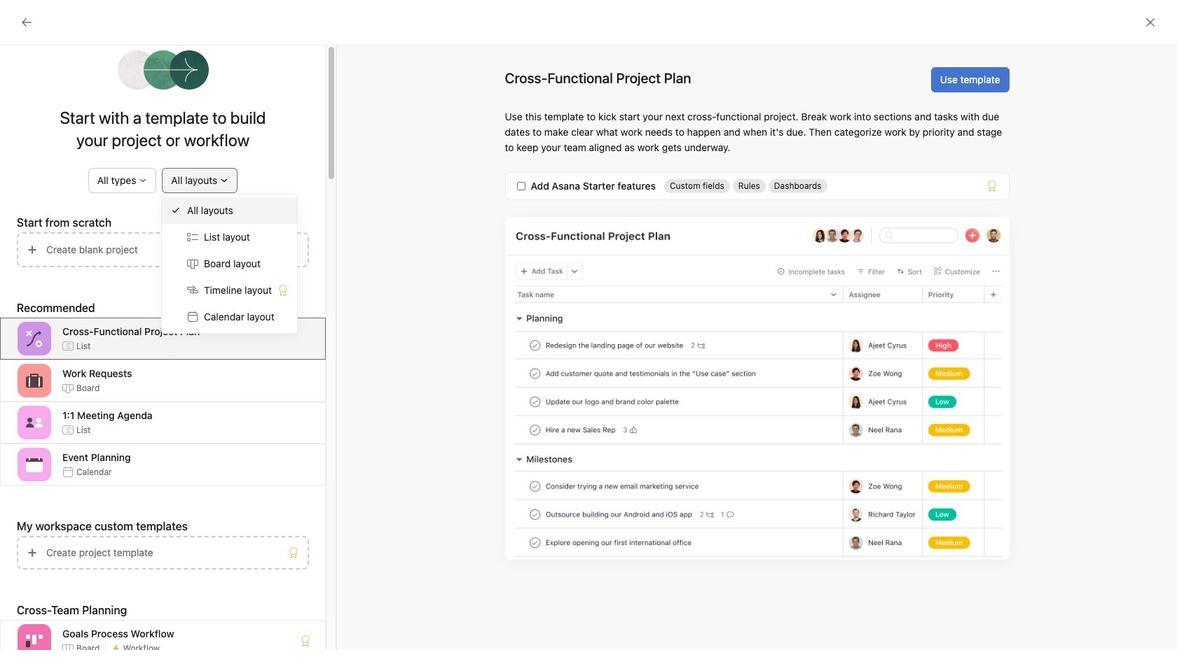 Task type: locate. For each thing, give the bounding box(es) containing it.
global element
[[0, 34, 168, 118]]

1 mark complete image from the top
[[262, 299, 279, 315]]

hide sidebar image
[[18, 11, 29, 22]]

insights element
[[0, 128, 168, 223]]

radio item
[[162, 198, 297, 224]]

go back image
[[21, 17, 32, 28]]

2 vertical spatial mark complete checkbox
[[262, 399, 279, 416]]

list item
[[691, 242, 881, 285], [248, 294, 662, 320], [248, 320, 662, 345], [248, 345, 662, 370], [248, 370, 662, 395], [248, 395, 662, 420], [248, 420, 662, 446]]

0 vertical spatial board image
[[705, 306, 721, 323]]

1 vertical spatial mark complete checkbox
[[262, 349, 279, 366]]

mark complete image
[[262, 299, 279, 315], [262, 324, 279, 341], [262, 349, 279, 366], [262, 399, 279, 416]]

0 vertical spatial mark complete checkbox
[[262, 299, 279, 315]]

close image
[[1145, 17, 1156, 28]]

None checkbox
[[517, 182, 525, 191]]

Mark complete checkbox
[[262, 299, 279, 315], [262, 349, 279, 366], [262, 399, 279, 416]]

1 vertical spatial board image
[[705, 356, 721, 373]]

1 board image from the top
[[705, 306, 721, 323]]

rocket image
[[895, 255, 912, 272]]

board image
[[705, 306, 721, 323], [705, 356, 721, 373]]

starred element
[[0, 223, 168, 296]]



Task type: vqa. For each thing, say whether or not it's contained in the screenshot.
Add profile photo
yes



Task type: describe. For each thing, give the bounding box(es) containing it.
2 mark complete checkbox from the top
[[262, 349, 279, 366]]

line_and_symbols image
[[895, 306, 912, 323]]

3 mark complete checkbox from the top
[[262, 399, 279, 416]]

2 mark complete image from the top
[[262, 324, 279, 341]]

projects element
[[0, 296, 168, 391]]

work requests image
[[26, 373, 43, 390]]

cross-functional project plan image
[[26, 331, 43, 348]]

1 mark complete checkbox from the top
[[262, 299, 279, 315]]

Mark complete checkbox
[[262, 324, 279, 341]]

teams element
[[0, 391, 168, 441]]

3 mark complete image from the top
[[262, 349, 279, 366]]

2 board image from the top
[[705, 356, 721, 373]]

add profile photo image
[[265, 209, 298, 242]]

event planning image
[[26, 457, 43, 474]]

1:1 meeting agenda image
[[26, 415, 43, 432]]

goals process workflow image
[[26, 633, 43, 650]]

4 mark complete image from the top
[[262, 399, 279, 416]]



